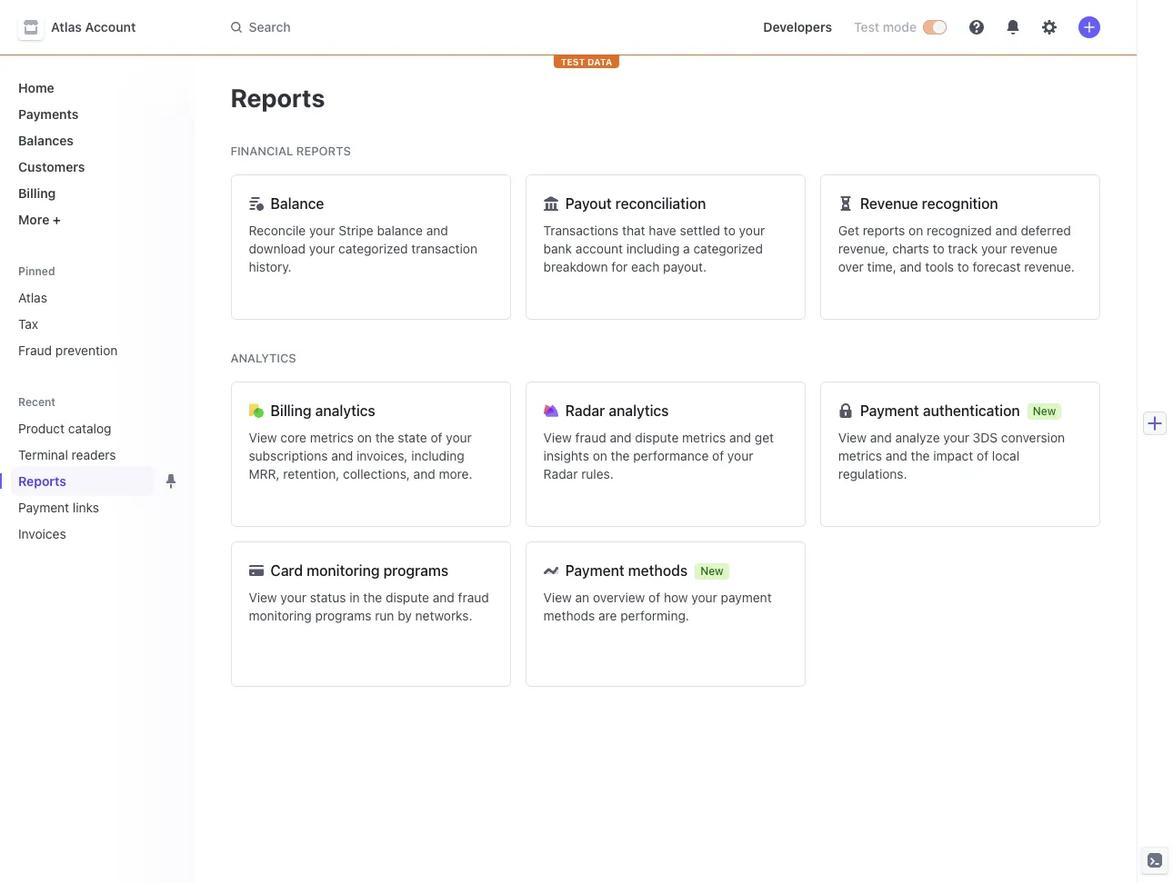 Task type: describe. For each thing, give the bounding box(es) containing it.
view for radar analytics
[[544, 430, 572, 446]]

data
[[587, 56, 612, 67]]

dispute inside view your status in the dispute and fraud monitoring programs run by networks.
[[386, 590, 429, 606]]

payment authentication
[[860, 403, 1020, 419]]

local
[[992, 448, 1020, 464]]

performance
[[633, 448, 709, 464]]

analytics for radar analytics
[[609, 403, 669, 419]]

stripe
[[339, 223, 374, 238]]

on inside get reports on recognized and deferred revenue, charts to track your revenue over time, and tools to forecast revenue.
[[909, 223, 923, 238]]

and up revenue
[[995, 223, 1017, 238]]

regulations.
[[838, 467, 907, 482]]

your right download
[[309, 241, 335, 256]]

payout
[[565, 196, 612, 212]]

and down radar analytics
[[610, 430, 632, 446]]

revenue recognition
[[860, 196, 998, 212]]

collections,
[[343, 467, 410, 482]]

invoices link
[[11, 519, 154, 549]]

payments link
[[11, 99, 180, 129]]

programs inside view your status in the dispute and fraud monitoring programs run by networks.
[[315, 608, 371, 624]]

payments
[[18, 106, 79, 122]]

home link
[[11, 73, 180, 103]]

and down charts
[[900, 259, 922, 275]]

tax link
[[11, 309, 180, 339]]

core navigation links element
[[11, 73, 180, 235]]

on inside view fraud and dispute metrics and get insights on the performance of your radar rules.
[[593, 448, 607, 464]]

revenue.
[[1024, 259, 1075, 275]]

developers link
[[756, 13, 839, 42]]

payment for payment links
[[18, 500, 69, 516]]

balances link
[[11, 125, 180, 156]]

view fraud and dispute metrics and get insights on the performance of your radar rules.
[[544, 430, 774, 482]]

mode
[[883, 19, 917, 35]]

breakdown
[[544, 259, 608, 275]]

the inside view core metrics on the state of your subscriptions and invoices, including mrr, retention, collections, and more.
[[375, 430, 394, 446]]

developers
[[763, 19, 832, 35]]

account
[[576, 241, 623, 256]]

fraud inside view fraud and dispute metrics and get insights on the performance of your radar rules.
[[575, 430, 606, 446]]

billing for billing
[[18, 186, 56, 201]]

payment methods
[[565, 563, 688, 579]]

your inside view fraud and dispute metrics and get insights on the performance of your radar rules.
[[727, 448, 753, 464]]

to inside transactions that have settled to your bank account including a categorized breakdown for each payout.
[[724, 223, 736, 238]]

revenue
[[860, 196, 918, 212]]

reconciliation
[[615, 196, 706, 212]]

atlas for atlas
[[18, 290, 47, 306]]

transactions
[[544, 223, 619, 238]]

time,
[[867, 259, 896, 275]]

state
[[398, 430, 427, 446]]

including inside view core metrics on the state of your subscriptions and invoices, including mrr, retention, collections, and more.
[[411, 448, 465, 464]]

mrr,
[[249, 467, 280, 482]]

authentication
[[923, 403, 1020, 419]]

customers link
[[11, 152, 180, 182]]

pin to navigation image
[[163, 474, 178, 489]]

reconcile your stripe balance and download your categorized transaction history.
[[249, 223, 477, 275]]

rules.
[[581, 467, 614, 482]]

categorized inside transactions that have settled to your bank account including a categorized breakdown for each payout.
[[693, 241, 763, 256]]

reports link
[[11, 467, 154, 497]]

a
[[683, 241, 690, 256]]

networks.
[[415, 608, 472, 624]]

view for billing analytics
[[249, 430, 277, 446]]

test mode
[[854, 19, 917, 35]]

account
[[85, 19, 136, 35]]

view for payment methods
[[544, 590, 572, 606]]

0 vertical spatial programs
[[383, 563, 448, 579]]

2 vertical spatial to
[[957, 259, 969, 275]]

financial reports
[[231, 144, 351, 158]]

metrics inside view core metrics on the state of your subscriptions and invoices, including mrr, retention, collections, and more.
[[310, 430, 354, 446]]

billing for billing analytics
[[271, 403, 312, 419]]

0 vertical spatial radar
[[565, 403, 605, 419]]

terminal readers link
[[11, 440, 154, 470]]

balance
[[377, 223, 423, 238]]

test
[[854, 19, 879, 35]]

prevention
[[55, 343, 118, 358]]

run
[[375, 608, 394, 624]]

that
[[622, 223, 645, 238]]

methods inside view an overview of how your payment methods are performing.
[[544, 608, 595, 624]]

payment
[[721, 590, 772, 606]]

new for payment methods
[[700, 564, 724, 578]]

recent
[[18, 396, 56, 409]]

have
[[649, 223, 676, 238]]

the inside view fraud and dispute metrics and get insights on the performance of your radar rules.
[[611, 448, 630, 464]]

performing.
[[620, 608, 689, 624]]

search
[[249, 19, 291, 35]]

notifications image
[[1006, 20, 1020, 35]]

Search text field
[[220, 10, 733, 44]]

your inside get reports on recognized and deferred revenue, charts to track your revenue over time, and tools to forecast revenue.
[[981, 241, 1007, 256]]

charts
[[892, 241, 929, 256]]

radar analytics
[[565, 403, 669, 419]]

and left "analyze"
[[870, 430, 892, 446]]

home
[[18, 80, 54, 95]]

more.
[[439, 467, 472, 482]]

pinned element
[[11, 283, 180, 366]]

of inside the view and analyze your 3ds conversion metrics and the impact of local regulations.
[[977, 448, 989, 464]]

retention,
[[283, 467, 339, 482]]

metrics inside view fraud and dispute metrics and get insights on the performance of your radar rules.
[[682, 430, 726, 446]]

revenue
[[1011, 241, 1057, 256]]

atlas account
[[51, 19, 136, 35]]

reconcile
[[249, 223, 306, 238]]

dispute inside view fraud and dispute metrics and get insights on the performance of your radar rules.
[[635, 430, 679, 446]]

links
[[73, 500, 99, 516]]

over
[[838, 259, 864, 275]]

more
[[18, 212, 49, 227]]

insights
[[544, 448, 589, 464]]

revenue,
[[838, 241, 889, 256]]

get
[[755, 430, 774, 446]]

of inside view an overview of how your payment methods are performing.
[[649, 590, 660, 606]]

and down "analyze"
[[886, 448, 907, 464]]

customers
[[18, 159, 85, 175]]

tax
[[18, 316, 38, 332]]

get reports on recognized and deferred revenue, charts to track your revenue over time, and tools to forecast revenue.
[[838, 223, 1075, 275]]

view for card monitoring programs
[[249, 590, 277, 606]]



Task type: locate. For each thing, give the bounding box(es) containing it.
0 vertical spatial on
[[909, 223, 923, 238]]

reports
[[231, 83, 325, 113], [296, 144, 351, 158], [18, 474, 66, 489]]

view your status in the dispute and fraud monitoring programs run by networks.
[[249, 590, 489, 624]]

1 vertical spatial fraud
[[458, 590, 489, 606]]

programs down in on the bottom of page
[[315, 608, 371, 624]]

how
[[664, 590, 688, 606]]

methods
[[628, 563, 688, 579], [544, 608, 595, 624]]

download
[[249, 241, 306, 256]]

categorized inside reconcile your stripe balance and download your categorized transaction history.
[[338, 241, 408, 256]]

payout reconciliation
[[565, 196, 706, 212]]

radar down insights
[[544, 467, 578, 482]]

and up the "networks."
[[433, 590, 455, 606]]

0 horizontal spatial atlas
[[18, 290, 47, 306]]

reports up financial reports
[[231, 83, 325, 113]]

test
[[561, 56, 585, 67]]

2 horizontal spatial to
[[957, 259, 969, 275]]

settings image
[[1042, 20, 1057, 35]]

the down "analyze"
[[911, 448, 930, 464]]

radar up insights
[[565, 403, 605, 419]]

recognition
[[922, 196, 998, 212]]

programs
[[383, 563, 448, 579], [315, 608, 371, 624]]

conversion
[[1001, 430, 1065, 446]]

1 vertical spatial reports
[[296, 144, 351, 158]]

0 vertical spatial atlas
[[51, 19, 82, 35]]

methods down an
[[544, 608, 595, 624]]

2 categorized from the left
[[693, 241, 763, 256]]

new for payment authentication
[[1033, 404, 1056, 418]]

2 horizontal spatial metrics
[[838, 448, 882, 464]]

view down card
[[249, 590, 277, 606]]

invoices
[[18, 527, 66, 542]]

new up payment
[[700, 564, 724, 578]]

view up insights
[[544, 430, 572, 446]]

bank
[[544, 241, 572, 256]]

transaction
[[411, 241, 477, 256]]

view up regulations. on the bottom
[[838, 430, 867, 446]]

view
[[249, 430, 277, 446], [544, 430, 572, 446], [838, 430, 867, 446], [249, 590, 277, 606], [544, 590, 572, 606]]

radar
[[565, 403, 605, 419], [544, 467, 578, 482]]

1 vertical spatial monitoring
[[249, 608, 312, 624]]

transactions that have settled to your bank account including a categorized breakdown for each payout.
[[544, 223, 765, 275]]

0 horizontal spatial new
[[700, 564, 724, 578]]

atlas account button
[[18, 15, 154, 40]]

view inside view your status in the dispute and fraud monitoring programs run by networks.
[[249, 590, 277, 606]]

1 horizontal spatial methods
[[628, 563, 688, 579]]

balances
[[18, 133, 74, 148]]

dispute up by
[[386, 590, 429, 606]]

0 vertical spatial dispute
[[635, 430, 679, 446]]

to right settled on the top of the page
[[724, 223, 736, 238]]

status
[[310, 590, 346, 606]]

reports up balance
[[296, 144, 351, 158]]

view for payment authentication
[[838, 430, 867, 446]]

view an overview of how your payment methods are performing.
[[544, 590, 772, 624]]

invoices,
[[357, 448, 408, 464]]

1 categorized from the left
[[338, 241, 408, 256]]

test data
[[561, 56, 612, 67]]

core
[[280, 430, 307, 446]]

2 vertical spatial payment
[[565, 563, 624, 579]]

overview
[[593, 590, 645, 606]]

0 vertical spatial reports
[[231, 83, 325, 113]]

0 vertical spatial billing
[[18, 186, 56, 201]]

the right in on the bottom of page
[[363, 590, 382, 606]]

your inside view your status in the dispute and fraud monitoring programs run by networks.
[[280, 590, 306, 606]]

0 horizontal spatial including
[[411, 448, 465, 464]]

terminal
[[18, 447, 68, 463]]

0 horizontal spatial payment
[[18, 500, 69, 516]]

your inside transactions that have settled to your bank account including a categorized breakdown for each payout.
[[739, 223, 765, 238]]

0 horizontal spatial on
[[357, 430, 372, 446]]

and inside reconcile your stripe balance and download your categorized transaction history.
[[426, 223, 448, 238]]

0 horizontal spatial programs
[[315, 608, 371, 624]]

by
[[398, 608, 412, 624]]

1 horizontal spatial fraud
[[575, 430, 606, 446]]

are
[[598, 608, 617, 624]]

0 vertical spatial fraud
[[575, 430, 606, 446]]

1 vertical spatial on
[[357, 430, 372, 446]]

including inside transactions that have settled to your bank account including a categorized breakdown for each payout.
[[626, 241, 680, 256]]

1 vertical spatial new
[[700, 564, 724, 578]]

metrics inside the view and analyze your 3ds conversion metrics and the impact of local regulations.
[[838, 448, 882, 464]]

reports inside reports link
[[18, 474, 66, 489]]

metrics down billing analytics
[[310, 430, 354, 446]]

0 horizontal spatial to
[[724, 223, 736, 238]]

fraud inside view your status in the dispute and fraud monitoring programs run by networks.
[[458, 590, 489, 606]]

deferred
[[1021, 223, 1071, 238]]

financial
[[231, 144, 293, 158]]

help image
[[969, 20, 984, 35]]

view inside view core metrics on the state of your subscriptions and invoices, including mrr, retention, collections, and more.
[[249, 430, 277, 446]]

fraud prevention link
[[11, 336, 180, 366]]

to up tools
[[933, 241, 944, 256]]

and inside view your status in the dispute and fraud monitoring programs run by networks.
[[433, 590, 455, 606]]

1 vertical spatial programs
[[315, 608, 371, 624]]

1 horizontal spatial atlas
[[51, 19, 82, 35]]

of right state
[[431, 430, 442, 446]]

atlas inside the atlas account button
[[51, 19, 82, 35]]

2 vertical spatial reports
[[18, 474, 66, 489]]

view left core
[[249, 430, 277, 446]]

1 vertical spatial payment
[[18, 500, 69, 516]]

+
[[53, 212, 61, 227]]

on up rules.
[[593, 448, 607, 464]]

the inside the view and analyze your 3ds conversion metrics and the impact of local regulations.
[[911, 448, 930, 464]]

pinned navigation links element
[[11, 256, 183, 366]]

your down card
[[280, 590, 306, 606]]

billing analytics
[[271, 403, 375, 419]]

view inside the view and analyze your 3ds conversion metrics and the impact of local regulations.
[[838, 430, 867, 446]]

programs up by
[[383, 563, 448, 579]]

the inside view your status in the dispute and fraud monitoring programs run by networks.
[[363, 590, 382, 606]]

product
[[18, 421, 65, 437]]

your right how at the bottom of page
[[691, 590, 717, 606]]

your up impact
[[943, 430, 969, 446]]

analytics up view fraud and dispute metrics and get insights on the performance of your radar rules.
[[609, 403, 669, 419]]

on
[[909, 223, 923, 238], [357, 430, 372, 446], [593, 448, 607, 464]]

to down the track
[[957, 259, 969, 275]]

monitoring up in on the bottom of page
[[307, 563, 380, 579]]

product catalog link
[[11, 414, 154, 444]]

view inside view fraud and dispute metrics and get insights on the performance of your radar rules.
[[544, 430, 572, 446]]

billing up core
[[271, 403, 312, 419]]

your right performance at the bottom of the page
[[727, 448, 753, 464]]

1 horizontal spatial dispute
[[635, 430, 679, 446]]

including up 'more.'
[[411, 448, 465, 464]]

payment links
[[18, 500, 99, 516]]

metrics up performance at the bottom of the page
[[682, 430, 726, 446]]

0 vertical spatial methods
[[628, 563, 688, 579]]

your up 'more.'
[[446, 430, 472, 446]]

payment up an
[[565, 563, 624, 579]]

analyze
[[895, 430, 940, 446]]

2 analytics from the left
[[609, 403, 669, 419]]

and up transaction
[[426, 223, 448, 238]]

1 vertical spatial atlas
[[18, 290, 47, 306]]

of right performance at the bottom of the page
[[712, 448, 724, 464]]

1 horizontal spatial categorized
[[693, 241, 763, 256]]

metrics up regulations. on the bottom
[[838, 448, 882, 464]]

each
[[631, 259, 660, 275]]

1 vertical spatial including
[[411, 448, 465, 464]]

billing up "more +"
[[18, 186, 56, 201]]

on up charts
[[909, 223, 923, 238]]

catalog
[[68, 421, 111, 437]]

in
[[349, 590, 360, 606]]

reports down terminal
[[18, 474, 66, 489]]

billing
[[18, 186, 56, 201], [271, 403, 312, 419]]

view inside view an overview of how your payment methods are performing.
[[544, 590, 572, 606]]

reports
[[863, 223, 905, 238]]

methods up how at the bottom of page
[[628, 563, 688, 579]]

1 horizontal spatial metrics
[[682, 430, 726, 446]]

of inside view core metrics on the state of your subscriptions and invoices, including mrr, retention, collections, and more.
[[431, 430, 442, 446]]

recent navigation links element
[[0, 387, 194, 549]]

1 analytics from the left
[[315, 403, 375, 419]]

tools
[[925, 259, 954, 275]]

the up rules.
[[611, 448, 630, 464]]

categorized
[[338, 241, 408, 256], [693, 241, 763, 256]]

of up performing.
[[649, 590, 660, 606]]

and left 'more.'
[[413, 467, 435, 482]]

analytics for billing analytics
[[315, 403, 375, 419]]

fraud up the "networks."
[[458, 590, 489, 606]]

payment up "analyze"
[[860, 403, 919, 419]]

0 horizontal spatial billing
[[18, 186, 56, 201]]

atlas inside atlas link
[[18, 290, 47, 306]]

radar inside view fraud and dispute metrics and get insights on the performance of your radar rules.
[[544, 467, 578, 482]]

and left get
[[729, 430, 751, 446]]

analytics up view core metrics on the state of your subscriptions and invoices, including mrr, retention, collections, and more.
[[315, 403, 375, 419]]

1 horizontal spatial payment
[[565, 563, 624, 579]]

payment up invoices
[[18, 500, 69, 516]]

monitoring inside view your status in the dispute and fraud monitoring programs run by networks.
[[249, 608, 312, 624]]

payment inside recent element
[[18, 500, 69, 516]]

forecast
[[973, 259, 1021, 275]]

payment links link
[[11, 493, 154, 523]]

2 horizontal spatial payment
[[860, 403, 919, 419]]

0 horizontal spatial analytics
[[315, 403, 375, 419]]

recent element
[[0, 414, 194, 549]]

0 vertical spatial monitoring
[[307, 563, 380, 579]]

1 horizontal spatial to
[[933, 241, 944, 256]]

2 vertical spatial on
[[593, 448, 607, 464]]

view core metrics on the state of your subscriptions and invoices, including mrr, retention, collections, and more.
[[249, 430, 472, 482]]

on up invoices,
[[357, 430, 372, 446]]

Search search field
[[220, 10, 733, 44]]

your inside the view and analyze your 3ds conversion metrics and the impact of local regulations.
[[943, 430, 969, 446]]

new up 'conversion'
[[1033, 404, 1056, 418]]

an
[[575, 590, 589, 606]]

pinned
[[18, 265, 55, 278]]

to
[[724, 223, 736, 238], [933, 241, 944, 256], [957, 259, 969, 275]]

impact
[[933, 448, 973, 464]]

billing link
[[11, 178, 180, 208]]

fraud up insights
[[575, 430, 606, 446]]

atlas down pinned
[[18, 290, 47, 306]]

1 vertical spatial radar
[[544, 467, 578, 482]]

0 horizontal spatial methods
[[544, 608, 595, 624]]

your inside view an overview of how your payment methods are performing.
[[691, 590, 717, 606]]

1 horizontal spatial analytics
[[609, 403, 669, 419]]

1 horizontal spatial on
[[593, 448, 607, 464]]

dispute up performance at the bottom of the page
[[635, 430, 679, 446]]

view left an
[[544, 590, 572, 606]]

atlas for atlas account
[[51, 19, 82, 35]]

1 horizontal spatial programs
[[383, 563, 448, 579]]

0 horizontal spatial metrics
[[310, 430, 354, 446]]

subscriptions
[[249, 448, 328, 464]]

terminal readers
[[18, 447, 116, 463]]

1 vertical spatial dispute
[[386, 590, 429, 606]]

card
[[271, 563, 303, 579]]

categorized down stripe
[[338, 241, 408, 256]]

payment for payment methods
[[565, 563, 624, 579]]

0 horizontal spatial dispute
[[386, 590, 429, 606]]

view and analyze your 3ds conversion metrics and the impact of local regulations.
[[838, 430, 1065, 482]]

1 horizontal spatial including
[[626, 241, 680, 256]]

1 horizontal spatial new
[[1033, 404, 1056, 418]]

0 vertical spatial including
[[626, 241, 680, 256]]

payment for payment authentication
[[860, 403, 919, 419]]

0 horizontal spatial fraud
[[458, 590, 489, 606]]

monitoring
[[307, 563, 380, 579], [249, 608, 312, 624]]

of inside view fraud and dispute metrics and get insights on the performance of your radar rules.
[[712, 448, 724, 464]]

your up forecast on the right of page
[[981, 241, 1007, 256]]

2 horizontal spatial on
[[909, 223, 923, 238]]

analytics
[[231, 351, 296, 366]]

atlas link
[[11, 283, 180, 313]]

categorized down settled on the top of the page
[[693, 241, 763, 256]]

and
[[426, 223, 448, 238], [995, 223, 1017, 238], [900, 259, 922, 275], [610, 430, 632, 446], [729, 430, 751, 446], [870, 430, 892, 446], [331, 448, 353, 464], [886, 448, 907, 464], [413, 467, 435, 482], [433, 590, 455, 606]]

analytics
[[315, 403, 375, 419], [609, 403, 669, 419]]

0 vertical spatial new
[[1033, 404, 1056, 418]]

the up invoices,
[[375, 430, 394, 446]]

atlas left account
[[51, 19, 82, 35]]

on inside view core metrics on the state of your subscriptions and invoices, including mrr, retention, collections, and more.
[[357, 430, 372, 446]]

of down 3ds
[[977, 448, 989, 464]]

including up each at the top right of the page
[[626, 241, 680, 256]]

more +
[[18, 212, 61, 227]]

your inside view core metrics on the state of your subscriptions and invoices, including mrr, retention, collections, and more.
[[446, 430, 472, 446]]

for
[[611, 259, 628, 275]]

and up retention,
[[331, 448, 353, 464]]

your right settled on the top of the page
[[739, 223, 765, 238]]

1 vertical spatial billing
[[271, 403, 312, 419]]

1 horizontal spatial billing
[[271, 403, 312, 419]]

0 vertical spatial to
[[724, 223, 736, 238]]

0 horizontal spatial categorized
[[338, 241, 408, 256]]

monitoring down card
[[249, 608, 312, 624]]

3ds
[[973, 430, 998, 446]]

fraud prevention
[[18, 343, 118, 358]]

1 vertical spatial to
[[933, 241, 944, 256]]

product catalog
[[18, 421, 111, 437]]

0 vertical spatial payment
[[860, 403, 919, 419]]

1 vertical spatial methods
[[544, 608, 595, 624]]

track
[[948, 241, 978, 256]]

your
[[309, 223, 335, 238], [739, 223, 765, 238], [309, 241, 335, 256], [981, 241, 1007, 256], [446, 430, 472, 446], [943, 430, 969, 446], [727, 448, 753, 464], [280, 590, 306, 606], [691, 590, 717, 606]]

billing inside core navigation links "element"
[[18, 186, 56, 201]]

your left stripe
[[309, 223, 335, 238]]



Task type: vqa. For each thing, say whether or not it's contained in the screenshot.
An
yes



